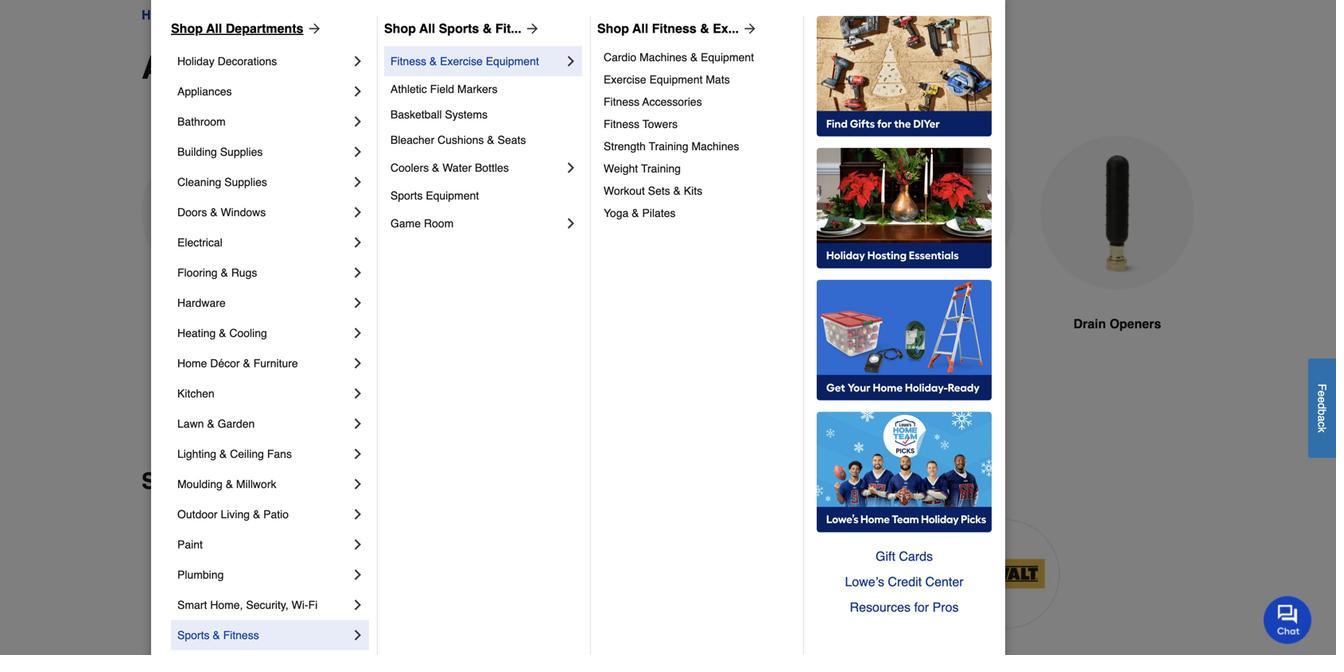 Task type: vqa. For each thing, say whether or not it's contained in the screenshot.
bottom chevron down image
no



Task type: describe. For each thing, give the bounding box(es) containing it.
chevron right image for holiday decorations
[[350, 53, 366, 69]]

holiday decorations
[[177, 55, 277, 68]]

basketball systems
[[391, 108, 488, 121]]

& inside "link"
[[632, 207, 639, 220]]

outdoor living & patio link
[[177, 500, 350, 530]]

shop for shop all sports & fit...
[[384, 21, 416, 36]]

c
[[1317, 422, 1329, 427]]

appliances link
[[177, 76, 350, 107]]

appliances
[[177, 85, 232, 98]]

shop all sports & fit... link
[[384, 19, 541, 38]]

hardware link
[[177, 288, 350, 318]]

moulding
[[177, 478, 223, 491]]

strength training machines link
[[604, 135, 793, 158]]

heating & cooling link
[[177, 318, 350, 349]]

gift
[[876, 549, 896, 564]]

arrow right image for shop all sports & fit...
[[522, 21, 541, 37]]

orange drain snakes. image
[[861, 136, 1015, 290]]

strength training machines
[[604, 140, 740, 153]]

equipment up mats
[[701, 51, 754, 64]]

shop
[[142, 469, 197, 495]]

a brass craft music wire machine auger. image
[[321, 136, 476, 291]]

fitness down smart home, security, wi-fi
[[223, 629, 259, 642]]

electrical link
[[177, 228, 350, 258]]

augers, plungers & drain openers link
[[263, 6, 459, 25]]

outdoor living & patio
[[177, 508, 289, 521]]

chevron right image for heating & cooling
[[350, 325, 366, 341]]

game
[[391, 217, 421, 230]]

fitness & exercise equipment
[[391, 55, 539, 68]]

lowe's home team holiday picks. image
[[817, 412, 992, 533]]

holiday
[[177, 55, 215, 68]]

2 e from the top
[[1317, 397, 1329, 403]]

lawn & garden
[[177, 418, 255, 430]]

supplies for building supplies
[[220, 146, 263, 158]]

pilates
[[643, 207, 676, 220]]

b
[[1317, 409, 1329, 416]]

exercise inside the exercise equipment mats link
[[604, 73, 647, 86]]

lawn
[[177, 418, 204, 430]]

0 vertical spatial augers, plungers & drain openers
[[263, 8, 459, 22]]

holiday hosting essentials. image
[[817, 148, 992, 269]]

sets
[[648, 185, 671, 197]]

accessories
[[643, 95, 702, 108]]

0 vertical spatial plungers
[[310, 8, 361, 22]]

chevron right image for fitness & exercise equipment
[[563, 53, 579, 69]]

d
[[1317, 403, 1329, 409]]

holiday decorations link
[[177, 46, 350, 76]]

building supplies
[[177, 146, 263, 158]]

credit
[[888, 575, 922, 590]]

a black rubber plunger. image
[[681, 136, 836, 291]]

smart home, security, wi-fi link
[[177, 590, 350, 621]]

lighting & ceiling fans link
[[177, 439, 350, 469]]

cooling
[[229, 327, 267, 340]]

fitness accessories
[[604, 95, 702, 108]]

drain for drain cleaners & chemicals
[[527, 317, 560, 331]]

bleacher cushions & seats
[[391, 134, 526, 146]]

chevron right image for lawn & garden
[[350, 416, 366, 432]]

cleaners
[[563, 317, 617, 331]]

all for sports
[[419, 21, 436, 36]]

weight training
[[604, 162, 681, 175]]

cardio machines & equipment link
[[604, 46, 793, 68]]

supplies for cleaning supplies
[[225, 176, 267, 189]]

get your home holiday-ready. image
[[817, 280, 992, 401]]

drain cleaners & chemicals link
[[501, 136, 656, 391]]

home for home décor & furniture
[[177, 357, 207, 370]]

coolers
[[391, 162, 429, 174]]

flooring & rugs
[[177, 267, 257, 279]]

chevron right image for lighting & ceiling fans
[[350, 446, 366, 462]]

shop for shop all fitness & ex...
[[598, 21, 629, 36]]

sports & fitness link
[[177, 621, 350, 651]]

center
[[926, 575, 964, 590]]

by
[[204, 469, 230, 495]]

sports equipment
[[391, 189, 479, 202]]

0 vertical spatial openers
[[410, 8, 459, 22]]

1 e from the top
[[1317, 391, 1329, 397]]

fit...
[[496, 21, 522, 36]]

f e e d b a c k
[[1317, 384, 1329, 433]]

augers for hand augers
[[215, 317, 258, 331]]

weight
[[604, 162, 638, 175]]

doors
[[177, 206, 207, 219]]

moulding & millwork link
[[177, 469, 350, 500]]

home,
[[210, 599, 243, 612]]

lowe's credit center
[[845, 575, 964, 590]]

ceiling
[[230, 448, 264, 461]]

zep logo. image
[[277, 520, 386, 629]]

rugs
[[231, 267, 257, 279]]

shop all fitness & ex...
[[598, 21, 739, 36]]

sports for sports & fitness
[[177, 629, 210, 642]]

arrow right image for shop all departments
[[304, 21, 323, 37]]

korky logo. image
[[816, 520, 925, 629]]

for
[[915, 600, 930, 615]]

lowe's credit center link
[[817, 570, 992, 595]]

hand augers link
[[142, 136, 296, 372]]

ex...
[[713, 21, 739, 36]]

0 horizontal spatial machines
[[640, 51, 688, 64]]

a kobalt music wire drain hand auger. image
[[142, 136, 296, 290]]

yoga & pilates
[[604, 207, 676, 220]]

pros
[[933, 600, 959, 615]]

shop all departments link
[[171, 19, 323, 38]]

machine
[[350, 317, 401, 331]]

1 vertical spatial plumbing link
[[177, 560, 350, 590]]

drain snakes link
[[861, 136, 1015, 372]]

décor
[[210, 357, 240, 370]]

1 vertical spatial plungers
[[269, 49, 405, 86]]

hand augers
[[179, 317, 258, 331]]

1 vertical spatial augers, plungers & drain openers
[[142, 49, 665, 86]]

bleacher cushions & seats link
[[391, 127, 579, 153]]

sports for sports equipment
[[391, 189, 423, 202]]

drain cleaners & chemicals
[[527, 317, 630, 351]]

drain openers link
[[1041, 136, 1195, 372]]

coolers & water bottles
[[391, 162, 509, 174]]



Task type: locate. For each thing, give the bounding box(es) containing it.
chevron right image for outdoor living & patio
[[350, 507, 366, 523]]

smart home, security, wi-fi
[[177, 599, 318, 612]]

arrow right image
[[739, 21, 758, 37]]

sports & fitness
[[177, 629, 259, 642]]

dewalt logo. image
[[951, 520, 1060, 629]]

game room link
[[391, 208, 563, 239]]

all up holiday decorations
[[206, 21, 222, 36]]

augers for machine augers
[[404, 317, 448, 331]]

shop for shop all departments
[[171, 21, 203, 36]]

augers,
[[263, 8, 307, 22], [142, 49, 260, 86]]

chat invite button image
[[1264, 596, 1313, 645]]

1 augers from the left
[[215, 317, 258, 331]]

2 vertical spatial openers
[[1110, 317, 1162, 331]]

plumbing up smart
[[177, 569, 224, 582]]

1 horizontal spatial arrow right image
[[522, 21, 541, 37]]

bathroom
[[177, 115, 226, 128]]

coolers & water bottles link
[[391, 153, 563, 183]]

fitness towers link
[[604, 113, 793, 135]]

chevron right image for moulding & millwork
[[350, 477, 366, 493]]

game room
[[391, 217, 454, 230]]

chevron right image for cleaning supplies
[[350, 174, 366, 190]]

chevron right image for home décor & furniture
[[350, 356, 366, 372]]

exercise down cardio
[[604, 73, 647, 86]]

arrow right image up holiday decorations link
[[304, 21, 323, 37]]

shop up athletic
[[384, 21, 416, 36]]

fi
[[308, 599, 318, 612]]

cardio
[[604, 51, 637, 64]]

flooring
[[177, 267, 218, 279]]

shop up holiday
[[171, 21, 203, 36]]

1 shop from the left
[[171, 21, 203, 36]]

0 horizontal spatial augers
[[215, 317, 258, 331]]

lawn & garden link
[[177, 409, 350, 439]]

0 horizontal spatial home
[[142, 8, 177, 22]]

sports equipment link
[[391, 183, 579, 208]]

bottles
[[475, 162, 509, 174]]

smart
[[177, 599, 207, 612]]

plumbing for bottom plumbing link
[[177, 569, 224, 582]]

chevron right image for kitchen
[[350, 386, 366, 402]]

augers, plungers & drain openers
[[263, 8, 459, 22], [142, 49, 665, 86]]

home décor & furniture link
[[177, 349, 350, 379]]

0 horizontal spatial exercise
[[440, 55, 483, 68]]

1 horizontal spatial home
[[177, 357, 207, 370]]

doors & windows
[[177, 206, 266, 219]]

1 vertical spatial machines
[[692, 140, 740, 153]]

sports up game
[[391, 189, 423, 202]]

2 all from the left
[[419, 21, 436, 36]]

bathroom link
[[177, 107, 350, 137]]

chevron right image for electrical
[[350, 235, 366, 251]]

plungers right departments
[[310, 8, 361, 22]]

1 vertical spatial plumbing
[[177, 569, 224, 582]]

sports up fitness & exercise equipment on the top left
[[439, 21, 479, 36]]

athletic field markers link
[[391, 76, 579, 102]]

augers, down shop all departments
[[142, 49, 260, 86]]

chevron right image for bathroom
[[350, 114, 366, 130]]

chevron right image for flooring & rugs
[[350, 265, 366, 281]]

0 horizontal spatial arrow right image
[[304, 21, 323, 37]]

fitness for fitness accessories
[[604, 95, 640, 108]]

fitness up strength
[[604, 118, 640, 131]]

room
[[424, 217, 454, 230]]

all for fitness
[[633, 21, 649, 36]]

chevron right image for building supplies
[[350, 144, 366, 160]]

0 vertical spatial machines
[[640, 51, 688, 64]]

1 horizontal spatial augers,
[[263, 8, 307, 22]]

water
[[443, 162, 472, 174]]

kits
[[684, 185, 703, 197]]

basketball
[[391, 108, 442, 121]]

fitness accessories link
[[604, 91, 793, 113]]

chevron right image for appliances
[[350, 84, 366, 99]]

equipment down fit...
[[486, 55, 539, 68]]

drain for drain snakes
[[898, 317, 930, 331]]

electrical
[[177, 236, 223, 249]]

2 vertical spatial sports
[[177, 629, 210, 642]]

k
[[1317, 427, 1329, 433]]

gift cards link
[[817, 544, 992, 570]]

exercise up markers
[[440, 55, 483, 68]]

machines up exercise equipment mats
[[640, 51, 688, 64]]

1 vertical spatial home
[[177, 357, 207, 370]]

home for home
[[142, 8, 177, 22]]

cobra logo. image
[[546, 520, 656, 629]]

machines up weight training link
[[692, 140, 740, 153]]

e up b
[[1317, 397, 1329, 403]]

0 horizontal spatial all
[[206, 21, 222, 36]]

windows
[[221, 206, 266, 219]]

exercise equipment mats
[[604, 73, 730, 86]]

chevron right image for doors & windows
[[350, 205, 366, 220]]

0 horizontal spatial sports
[[177, 629, 210, 642]]

3 all from the left
[[633, 21, 649, 36]]

chevron right image for paint
[[350, 537, 366, 553]]

chemicals
[[547, 336, 610, 351]]

supplies up cleaning supplies
[[220, 146, 263, 158]]

shop all sports & fit...
[[384, 21, 522, 36]]

supplies
[[220, 146, 263, 158], [225, 176, 267, 189]]

markers
[[458, 83, 498, 95]]

sports down smart
[[177, 629, 210, 642]]

mats
[[706, 73, 730, 86]]

2 arrow right image from the left
[[522, 21, 541, 37]]

workout sets & kits link
[[604, 180, 793, 202]]

1 all from the left
[[206, 21, 222, 36]]

0 horizontal spatial openers
[[410, 8, 459, 22]]

a cobra rubber bladder with brass fitting. image
[[1041, 136, 1195, 290]]

patio
[[264, 508, 289, 521]]

1 horizontal spatial machines
[[692, 140, 740, 153]]

1 vertical spatial openers
[[536, 49, 665, 86]]

garden
[[218, 418, 255, 430]]

paint link
[[177, 530, 350, 560]]

security,
[[246, 599, 289, 612]]

chevron right image
[[350, 53, 366, 69], [563, 160, 579, 176], [350, 265, 366, 281], [350, 295, 366, 311], [350, 325, 366, 341], [350, 356, 366, 372], [350, 416, 366, 432], [350, 446, 366, 462], [350, 477, 366, 493], [350, 567, 366, 583], [350, 628, 366, 644]]

fitness for fitness & exercise equipment
[[391, 55, 427, 68]]

cushions
[[438, 134, 484, 146]]

2 horizontal spatial sports
[[439, 21, 479, 36]]

augers, up holiday decorations link
[[263, 8, 307, 22]]

departments
[[226, 21, 304, 36]]

0 vertical spatial plumbing link
[[191, 6, 249, 25]]

fitness up cardio machines & equipment
[[652, 21, 697, 36]]

seats
[[498, 134, 526, 146]]

drain for drain openers
[[1074, 317, 1107, 331]]

2 horizontal spatial openers
[[1110, 317, 1162, 331]]

workout
[[604, 185, 645, 197]]

augers, inside augers, plungers & drain openers link
[[263, 8, 307, 22]]

1 vertical spatial augers,
[[142, 49, 260, 86]]

all for departments
[[206, 21, 222, 36]]

0 horizontal spatial shop
[[171, 21, 203, 36]]

resources for pros link
[[817, 595, 992, 621]]

0 vertical spatial supplies
[[220, 146, 263, 158]]

training for strength
[[649, 140, 689, 153]]

shop all departments
[[171, 21, 304, 36]]

exercise
[[440, 55, 483, 68], [604, 73, 647, 86]]

fitness & exercise equipment link
[[391, 46, 563, 76]]

equipment down coolers & water bottles
[[426, 189, 479, 202]]

fitness up athletic
[[391, 55, 427, 68]]

plungers down augers, plungers & drain openers link
[[269, 49, 405, 86]]

chevron right image for coolers & water bottles
[[563, 160, 579, 176]]

machines
[[640, 51, 688, 64], [692, 140, 740, 153]]

1 horizontal spatial sports
[[391, 189, 423, 202]]

2 horizontal spatial shop
[[598, 21, 629, 36]]

1 horizontal spatial all
[[419, 21, 436, 36]]

1 vertical spatial supplies
[[225, 176, 267, 189]]

training for weight
[[641, 162, 681, 175]]

systems
[[445, 108, 488, 121]]

2 horizontal spatial all
[[633, 21, 649, 36]]

supplies up windows
[[225, 176, 267, 189]]

chevron right image for smart home, security, wi-fi
[[350, 598, 366, 614]]

1 horizontal spatial exercise
[[604, 73, 647, 86]]

athletic field markers
[[391, 83, 498, 95]]

plungers
[[310, 8, 361, 22], [269, 49, 405, 86]]

chevron right image for plumbing
[[350, 567, 366, 583]]

drain inside drain cleaners & chemicals
[[527, 317, 560, 331]]

brand
[[236, 469, 300, 495]]

fitness up the fitness towers
[[604, 95, 640, 108]]

1 vertical spatial exercise
[[604, 73, 647, 86]]

3 shop from the left
[[598, 21, 629, 36]]

1 horizontal spatial openers
[[536, 49, 665, 86]]

chevron right image for game room
[[563, 216, 579, 232]]

athletic
[[391, 83, 427, 95]]

cleaning supplies link
[[177, 167, 350, 197]]

find gifts for the diyer. image
[[817, 16, 992, 137]]

chevron right image for hardware
[[350, 295, 366, 311]]

shop
[[171, 21, 203, 36], [384, 21, 416, 36], [598, 21, 629, 36]]

lighting & ceiling fans
[[177, 448, 292, 461]]

basketball systems link
[[391, 102, 579, 127]]

all up cardio
[[633, 21, 649, 36]]

shop all fitness & ex... link
[[598, 19, 758, 38]]

training down towers
[[649, 140, 689, 153]]

plumbing for the topmost plumbing link
[[191, 8, 249, 22]]

augers
[[215, 317, 258, 331], [404, 317, 448, 331]]

cards
[[899, 549, 933, 564]]

arrow right image inside shop all sports & fit... link
[[522, 21, 541, 37]]

0 vertical spatial home
[[142, 8, 177, 22]]

cleaning
[[177, 176, 221, 189]]

chevron right image for sports & fitness
[[350, 628, 366, 644]]

kitchen
[[177, 388, 215, 400]]

openers
[[410, 8, 459, 22], [536, 49, 665, 86], [1110, 317, 1162, 331]]

exercise inside fitness & exercise equipment link
[[440, 55, 483, 68]]

plumbing link up security,
[[177, 560, 350, 590]]

training up sets
[[641, 162, 681, 175]]

2 shop from the left
[[384, 21, 416, 36]]

plumbing
[[191, 8, 249, 22], [177, 569, 224, 582]]

shop up cardio
[[598, 21, 629, 36]]

arrow right image inside shop all departments link
[[304, 21, 323, 37]]

fitness for fitness towers
[[604, 118, 640, 131]]

2 augers from the left
[[404, 317, 448, 331]]

0 vertical spatial augers,
[[263, 8, 307, 22]]

arrow right image up fitness & exercise equipment link
[[522, 21, 541, 37]]

equipment
[[701, 51, 754, 64], [486, 55, 539, 68], [650, 73, 703, 86], [426, 189, 479, 202]]

resources
[[850, 600, 911, 615]]

equipment down cardio machines & equipment
[[650, 73, 703, 86]]

e up d
[[1317, 391, 1329, 397]]

1 horizontal spatial shop
[[384, 21, 416, 36]]

1 arrow right image from the left
[[304, 21, 323, 37]]

plumbing link up holiday decorations
[[191, 6, 249, 25]]

a yellow jug of drano commercial line drain cleaner. image
[[501, 136, 656, 290]]

0 horizontal spatial augers,
[[142, 49, 260, 86]]

0 vertical spatial exercise
[[440, 55, 483, 68]]

& inside drain cleaners & chemicals
[[621, 317, 630, 331]]

0 vertical spatial sports
[[439, 21, 479, 36]]

0 vertical spatial training
[[649, 140, 689, 153]]

home décor & furniture
[[177, 357, 298, 370]]

machine augers
[[350, 317, 448, 331]]

all up fitness & exercise equipment on the top left
[[419, 21, 436, 36]]

1 vertical spatial sports
[[391, 189, 423, 202]]

plumbing up holiday decorations
[[191, 8, 249, 22]]

fitness inside 'link'
[[604, 118, 640, 131]]

chevron right image
[[563, 53, 579, 69], [350, 84, 366, 99], [350, 114, 366, 130], [350, 144, 366, 160], [350, 174, 366, 190], [350, 205, 366, 220], [563, 216, 579, 232], [350, 235, 366, 251], [350, 386, 366, 402], [350, 507, 366, 523], [350, 537, 366, 553], [350, 598, 366, 614]]

1 vertical spatial training
[[641, 162, 681, 175]]

millwork
[[236, 478, 277, 491]]

0 vertical spatial plumbing
[[191, 8, 249, 22]]

snakes
[[934, 317, 979, 331]]

arrow right image
[[304, 21, 323, 37], [522, 21, 541, 37]]

1 horizontal spatial augers
[[404, 317, 448, 331]]



